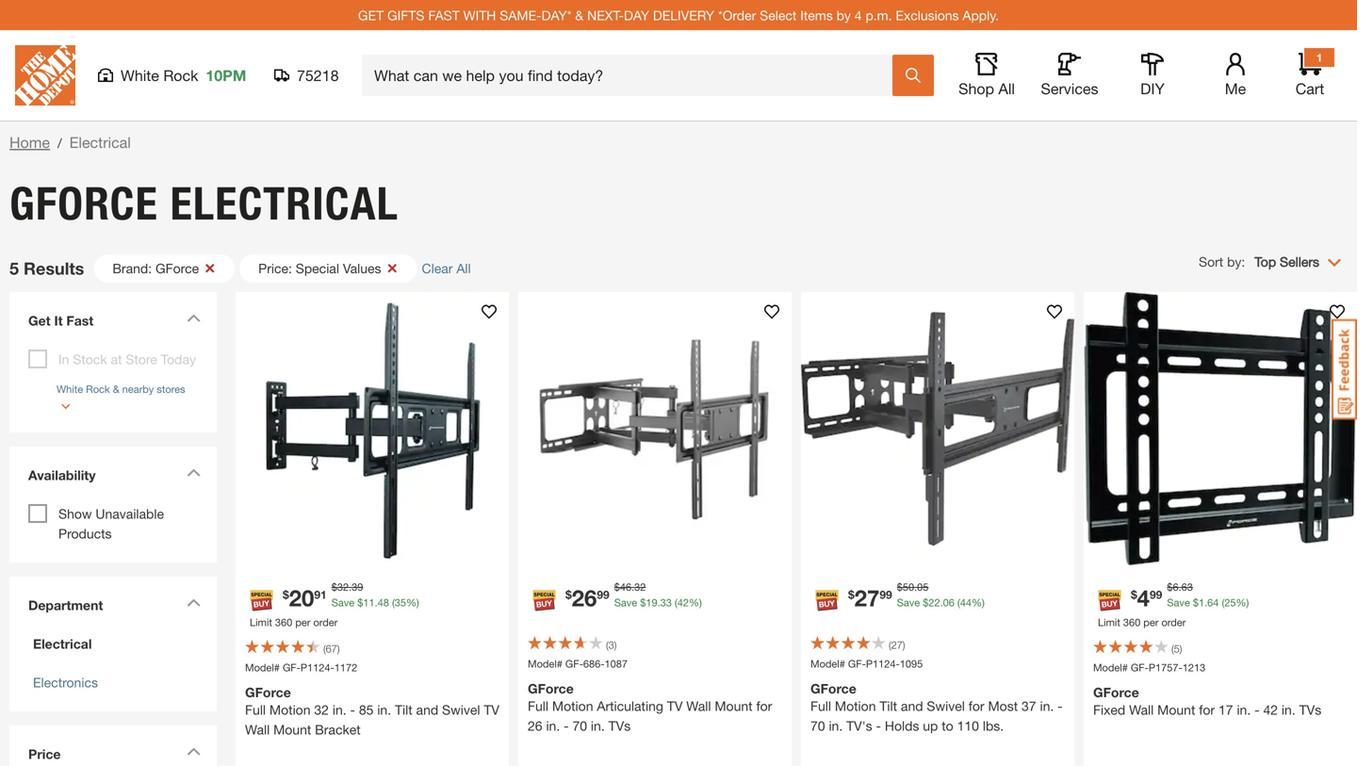 Task type: describe. For each thing, give the bounding box(es) containing it.
( inside $ 46 . 32 save $ 19 . 33 ( 42 %)
[[675, 597, 678, 609]]

up
[[923, 718, 938, 734]]

75218
[[297, 66, 339, 84]]

$ inside '$ 4 99'
[[1131, 588, 1138, 601]]

- inside the gforce full motion 32 in. - 85 in. tilt and swivel tv wall mount bracket
[[350, 702, 355, 718]]

32 for $ 46 . 32 save $ 19 . 33 ( 42 %)
[[635, 581, 646, 593]]

brand:
[[113, 261, 152, 276]]

at
[[111, 352, 122, 367]]

686-
[[583, 658, 605, 670]]

full motion articulating tv wall mount for 26 in. - 70 in. tvs image
[[519, 292, 792, 566]]

70 for 27
[[811, 718, 825, 734]]

91
[[314, 588, 327, 601]]

the home depot logo image
[[15, 45, 75, 106]]

get
[[28, 313, 51, 329]]

$ left 63
[[1167, 581, 1173, 593]]

by:
[[1228, 254, 1246, 270]]

tv inside the gforce full motion 32 in. - 85 in. tilt and swivel tv wall mount bracket
[[484, 702, 500, 718]]

44
[[960, 597, 972, 609]]

fixed
[[1094, 702, 1126, 718]]

special
[[296, 261, 339, 276]]

$ down 05
[[923, 597, 929, 609]]

today
[[161, 352, 196, 367]]

mount inside gforce fixed wall mount for 17 in. - 42 in. tvs
[[1158, 702, 1196, 718]]

tilt inside gforce full motion tilt and swivel for most 37 in. - 70 in. tv's - holds up to 110 lbs.
[[880, 699, 898, 714]]

( up 1087
[[606, 639, 609, 651]]

electrical link
[[28, 634, 198, 654]]

gf- for 4
[[1131, 662, 1149, 674]]

1 inside the cart 1
[[1317, 51, 1323, 64]]

25
[[1225, 597, 1236, 609]]

full for 26
[[528, 699, 549, 714]]

values
[[343, 261, 381, 276]]

tvs inside gforce fixed wall mount for 17 in. - 42 in. tvs
[[1300, 702, 1322, 718]]

*order
[[718, 7, 756, 23]]

1 horizontal spatial &
[[575, 7, 584, 23]]

full motion 32 in. - 85 in. tilt and swivel tv wall mount bracket image
[[236, 292, 509, 566]]

$ 6 . 63 save $ 1 . 64 ( 25 %) limit 360 per order
[[1098, 581, 1250, 629]]

per for 20
[[295, 617, 311, 629]]

caret icon image for get it fast
[[187, 314, 201, 322]]

department
[[28, 598, 103, 613]]

for inside gforce fixed wall mount for 17 in. - 42 in. tvs
[[1199, 702, 1215, 718]]

%) for 44
[[972, 597, 985, 609]]

1 horizontal spatial 4
[[1138, 585, 1150, 611]]

in stock at store today link
[[58, 352, 196, 367]]

0 vertical spatial electrical
[[69, 133, 131, 151]]

price: special values button
[[240, 255, 417, 283]]

show unavailable products link
[[58, 506, 164, 542]]

32 for gforce full motion 32 in. - 85 in. tilt and swivel tv wall mount bracket
[[314, 702, 329, 718]]

70 for 26
[[573, 718, 587, 734]]

shop
[[959, 80, 995, 98]]

1 vertical spatial electrical
[[170, 176, 399, 231]]

clear all
[[422, 261, 471, 276]]

fast
[[66, 313, 94, 329]]

order for 4
[[1162, 617, 1186, 629]]

delivery
[[653, 7, 715, 23]]

brand: gforce button
[[94, 255, 235, 283]]

85
[[359, 702, 374, 718]]

store
[[126, 352, 157, 367]]

19
[[646, 597, 658, 609]]

gf- for 20
[[283, 662, 301, 674]]

$ right 91 at the left bottom of the page
[[332, 581, 337, 593]]

availability link
[[19, 456, 207, 500]]

full for 20
[[245, 702, 266, 718]]

holds
[[885, 718, 920, 734]]

for inside gforce full motion tilt and swivel for most 37 in. - 70 in. tv's - holds up to 110 lbs.
[[969, 699, 985, 714]]

360 for 20
[[275, 617, 292, 629]]

swivel inside gforce full motion tilt and swivel for most 37 in. - 70 in. tv's - holds up to 110 lbs.
[[927, 699, 965, 714]]

$ 46 . 32 save $ 19 . 33 ( 42 %)
[[614, 581, 702, 609]]

6
[[1173, 581, 1179, 593]]

results
[[24, 258, 84, 279]]

35
[[395, 597, 406, 609]]

white for white rock 10pm
[[121, 66, 159, 84]]

%) for 35
[[406, 597, 419, 609]]

stores
[[157, 383, 185, 395]]

64
[[1208, 597, 1219, 609]]

$ inside $ 20 91
[[283, 588, 289, 601]]

1 inside $ 6 . 63 save $ 1 . 64 ( 25 %) limit 360 per order
[[1199, 597, 1205, 609]]

$ left 05
[[897, 581, 903, 593]]

mount inside the gforce full motion 32 in. - 85 in. tilt and swivel tv wall mount bracket
[[273, 722, 311, 738]]

99 for 27
[[880, 588, 893, 601]]

- inside gforce fixed wall mount for 17 in. - 42 in. tvs
[[1255, 702, 1260, 718]]

( 27 )
[[889, 639, 906, 651]]

p1124- for 27
[[866, 658, 900, 670]]

( inside "$ 32 . 39 save $ 11 . 48 ( 35 %) limit 360 per order"
[[392, 597, 395, 609]]

$ 50 . 05 save $ 22 . 06 ( 44 %)
[[897, 581, 985, 609]]

get it fast
[[28, 313, 94, 329]]

- right 37
[[1058, 699, 1063, 714]]

clear all button
[[422, 259, 485, 279]]

unavailable
[[96, 506, 164, 522]]

full for 27
[[811, 699, 832, 714]]

( up model# gf-p1124-1095
[[889, 639, 892, 651]]

articulating
[[597, 699, 664, 714]]

price:
[[258, 261, 292, 276]]

it
[[54, 313, 63, 329]]

price link
[[19, 735, 207, 766]]

by
[[837, 7, 851, 23]]

gforce fixed wall mount for 17 in. - 42 in. tvs
[[1094, 685, 1322, 718]]

and inside gforce full motion tilt and swivel for most 37 in. - 70 in. tv's - holds up to 110 lbs.
[[901, 699, 923, 714]]

all for shop all
[[999, 80, 1015, 98]]

mount inside gforce full motion articulating tv wall mount for 26 in. - 70 in. tvs
[[715, 699, 753, 714]]

white rock 10pm
[[121, 66, 246, 84]]

42 inside $ 46 . 32 save $ 19 . 33 ( 42 %)
[[678, 597, 689, 609]]

) for 20
[[337, 643, 340, 655]]

same-
[[500, 7, 542, 23]]

( inside $ 6 . 63 save $ 1 . 64 ( 25 %) limit 360 per order
[[1222, 597, 1225, 609]]

$ right $ 26 99
[[614, 581, 620, 593]]

gf- for 27
[[848, 658, 866, 670]]

1172
[[334, 662, 358, 674]]

fast
[[428, 7, 460, 23]]

nearby
[[122, 383, 154, 395]]

22
[[929, 597, 940, 609]]

next-
[[587, 7, 624, 23]]

/
[[57, 135, 62, 151]]

home / electrical
[[9, 133, 131, 151]]

model# gf-p1757-1213
[[1094, 662, 1206, 674]]

motion for 20
[[270, 702, 311, 718]]

%) for 42
[[689, 597, 702, 609]]

$ inside $ 27 99
[[848, 588, 855, 601]]

get gifts fast with same-day* & next-day delivery *order select items by 4 p.m. exclusions apply.
[[358, 7, 999, 23]]

caret icon image for price
[[187, 748, 201, 756]]

p.m.
[[866, 7, 892, 23]]

$ 26 99
[[566, 585, 610, 611]]

day*
[[542, 7, 572, 23]]

model# gf-p1124-1095
[[811, 658, 923, 670]]

0 horizontal spatial 5
[[9, 258, 19, 279]]

model# for 4
[[1094, 662, 1128, 674]]

availability
[[28, 468, 96, 483]]

gforce for gforce full motion 32 in. - 85 in. tilt and swivel tv wall mount bracket
[[245, 685, 291, 700]]

for inside gforce full motion articulating tv wall mount for 26 in. - 70 in. tvs
[[757, 699, 772, 714]]

brand: gforce
[[113, 261, 199, 276]]

per for 4
[[1144, 617, 1159, 629]]

most
[[988, 699, 1018, 714]]

top
[[1255, 254, 1277, 270]]

electronics link
[[33, 675, 98, 691]]

5 results
[[9, 258, 84, 279]]

show unavailable products
[[58, 506, 164, 542]]

motion for 26
[[552, 699, 593, 714]]

and inside the gforce full motion 32 in. - 85 in. tilt and swivel tv wall mount bracket
[[416, 702, 439, 718]]

lbs.
[[983, 718, 1004, 734]]

0 horizontal spatial 4
[[855, 7, 862, 23]]

46
[[620, 581, 632, 593]]

06
[[943, 597, 955, 609]]

tv inside gforce full motion articulating tv wall mount for 26 in. - 70 in. tvs
[[667, 699, 683, 714]]

gforce for gforce fixed wall mount for 17 in. - 42 in. tvs
[[1094, 685, 1140, 700]]

shop all button
[[957, 53, 1017, 98]]

sort
[[1199, 254, 1224, 270]]

gforce for gforce full motion articulating tv wall mount for 26 in. - 70 in. tvs
[[528, 681, 574, 697]]

rock for 10pm
[[163, 66, 198, 84]]

27 for $ 27 99
[[855, 585, 880, 611]]

1 vertical spatial 5
[[1174, 643, 1180, 655]]

services button
[[1040, 53, 1100, 98]]

27 for ( 27 )
[[892, 639, 903, 651]]

$ 4 99
[[1131, 585, 1163, 611]]

( 5 )
[[1172, 643, 1183, 655]]

50
[[903, 581, 915, 593]]

home link
[[9, 133, 50, 151]]



Task type: locate. For each thing, give the bounding box(es) containing it.
1213
[[1183, 662, 1206, 674]]

electrical up electronics
[[33, 636, 92, 652]]

caret icon image inside "availability" link
[[187, 469, 201, 477]]

save for 6
[[1167, 597, 1191, 609]]

1 vertical spatial 1
[[1199, 597, 1205, 609]]

2 %) from the left
[[689, 597, 702, 609]]

gforce for gforce electrical
[[9, 176, 158, 231]]

0 horizontal spatial 70
[[573, 718, 587, 734]]

motion inside the gforce full motion 32 in. - 85 in. tilt and swivel tv wall mount bracket
[[270, 702, 311, 718]]

33
[[661, 597, 672, 609]]

per inside "$ 32 . 39 save $ 11 . 48 ( 35 %) limit 360 per order"
[[295, 617, 311, 629]]

1 70 from the left
[[573, 718, 587, 734]]

0 horizontal spatial 360
[[275, 617, 292, 629]]

1 360 from the left
[[275, 617, 292, 629]]

day
[[624, 7, 650, 23]]

2 360 from the left
[[1124, 617, 1141, 629]]

get it fast link
[[19, 302, 207, 345]]

wall inside the gforce full motion 32 in. - 85 in. tilt and swivel tv wall mount bracket
[[245, 722, 270, 738]]

-
[[1058, 699, 1063, 714], [350, 702, 355, 718], [1255, 702, 1260, 718], [564, 718, 569, 734], [876, 718, 881, 734]]

99 for 26
[[597, 588, 610, 601]]

motion down model# gf-686-1087
[[552, 699, 593, 714]]

save inside $ 6 . 63 save $ 1 . 64 ( 25 %) limit 360 per order
[[1167, 597, 1191, 609]]

tilt right 85
[[395, 702, 413, 718]]

1 horizontal spatial tv
[[667, 699, 683, 714]]

( 67 )
[[323, 643, 340, 655]]

( right 33
[[675, 597, 678, 609]]

0 vertical spatial 26
[[572, 585, 597, 611]]

1 horizontal spatial 360
[[1124, 617, 1141, 629]]

17
[[1219, 702, 1234, 718]]

1 horizontal spatial mount
[[715, 699, 753, 714]]

0 horizontal spatial per
[[295, 617, 311, 629]]

$ left 46
[[566, 588, 572, 601]]

42
[[678, 597, 689, 609], [1264, 702, 1278, 718]]

wall
[[687, 699, 711, 714], [1129, 702, 1154, 718], [245, 722, 270, 738]]

2 horizontal spatial 32
[[635, 581, 646, 593]]

1 caret icon image from the top
[[187, 314, 201, 322]]

clear
[[422, 261, 453, 276]]

tv's
[[847, 718, 873, 734]]

per down '$ 4 99'
[[1144, 617, 1159, 629]]

1 horizontal spatial p1124-
[[866, 658, 900, 670]]

0 horizontal spatial full
[[245, 702, 266, 718]]

1095
[[900, 658, 923, 670]]

%) inside $ 46 . 32 save $ 19 . 33 ( 42 %)
[[689, 597, 702, 609]]

1 horizontal spatial tilt
[[880, 699, 898, 714]]

2 order from the left
[[1162, 617, 1186, 629]]

4 caret icon image from the top
[[187, 748, 201, 756]]

360 inside "$ 32 . 39 save $ 11 . 48 ( 35 %) limit 360 per order"
[[275, 617, 292, 629]]

cart
[[1296, 80, 1325, 98]]

1 horizontal spatial order
[[1162, 617, 1186, 629]]

caret icon image inside the get it fast link
[[187, 314, 201, 322]]

save inside $ 50 . 05 save $ 22 . 06 ( 44 %)
[[897, 597, 920, 609]]

with
[[464, 7, 496, 23]]

$ left 6
[[1131, 588, 1138, 601]]

1 horizontal spatial 27
[[892, 639, 903, 651]]

model# for 20
[[245, 662, 280, 674]]

( right 48
[[392, 597, 395, 609]]

63
[[1182, 581, 1193, 593]]

gforce down home / electrical
[[9, 176, 158, 231]]

1 horizontal spatial 32
[[337, 581, 349, 593]]

white down in
[[57, 383, 83, 395]]

99 left 50
[[880, 588, 893, 601]]

model# gf-686-1087
[[528, 658, 628, 670]]

model# for 26
[[528, 658, 563, 670]]

wall down model# gf-p1124-1172
[[245, 722, 270, 738]]

360 down '$ 4 99'
[[1124, 617, 1141, 629]]

full inside gforce full motion articulating tv wall mount for 26 in. - 70 in. tvs
[[528, 699, 549, 714]]

bracket
[[315, 722, 361, 738]]

caret icon image inside department link
[[187, 599, 201, 607]]

2 horizontal spatial for
[[1199, 702, 1215, 718]]

gforce inside 'button'
[[156, 261, 199, 276]]

26 inside gforce full motion articulating tv wall mount for 26 in. - 70 in. tvs
[[528, 718, 543, 734]]

- left 85
[[350, 702, 355, 718]]

3 99 from the left
[[1150, 588, 1163, 601]]

& right 'day*'
[[575, 7, 584, 23]]

shop all
[[959, 80, 1015, 98]]

1 horizontal spatial per
[[1144, 617, 1159, 629]]

) for 4
[[1180, 643, 1183, 655]]

1 horizontal spatial white
[[121, 66, 159, 84]]

05
[[917, 581, 929, 593]]

& left nearby
[[113, 383, 119, 395]]

2 99 from the left
[[880, 588, 893, 601]]

price: special values
[[258, 261, 381, 276]]

0 horizontal spatial limit
[[250, 617, 272, 629]]

1 order from the left
[[313, 617, 338, 629]]

39
[[352, 581, 363, 593]]

0 horizontal spatial wall
[[245, 722, 270, 738]]

0 horizontal spatial mount
[[273, 722, 311, 738]]

gforce inside the gforce full motion 32 in. - 85 in. tilt and swivel tv wall mount bracket
[[245, 685, 291, 700]]

tvs inside gforce full motion articulating tv wall mount for 26 in. - 70 in. tvs
[[609, 718, 631, 734]]

all for clear all
[[457, 261, 471, 276]]

get
[[358, 7, 384, 23]]

save for 50
[[897, 597, 920, 609]]

save down 6
[[1167, 597, 1191, 609]]

0 vertical spatial 4
[[855, 7, 862, 23]]

2 horizontal spatial 99
[[1150, 588, 1163, 601]]

32 right 46
[[635, 581, 646, 593]]

electrical inside 'link'
[[33, 636, 92, 652]]

0 horizontal spatial tv
[[484, 702, 500, 718]]

model#
[[528, 658, 563, 670], [811, 658, 846, 670], [245, 662, 280, 674], [1094, 662, 1128, 674]]

order up 67 on the bottom left
[[313, 617, 338, 629]]

gforce inside gforce full motion articulating tv wall mount for 26 in. - 70 in. tvs
[[528, 681, 574, 697]]

1 vertical spatial all
[[457, 261, 471, 276]]

gf- for 26
[[566, 658, 583, 670]]

%) inside "$ 32 . 39 save $ 11 . 48 ( 35 %) limit 360 per order"
[[406, 597, 419, 609]]

gforce up the fixed
[[1094, 685, 1140, 700]]

limit inside "$ 32 . 39 save $ 11 . 48 ( 35 %) limit 360 per order"
[[250, 617, 272, 629]]

model# for 27
[[811, 658, 846, 670]]

motion for 27
[[835, 699, 876, 714]]

gforce inside gforce full motion tilt and swivel for most 37 in. - 70 in. tv's - holds up to 110 lbs.
[[811, 681, 857, 697]]

3
[[609, 639, 614, 651]]

0 vertical spatial 42
[[678, 597, 689, 609]]

4 left 6
[[1138, 585, 1150, 611]]

0 horizontal spatial 1
[[1199, 597, 1205, 609]]

limit inside $ 6 . 63 save $ 1 . 64 ( 25 %) limit 360 per order
[[1098, 617, 1121, 629]]

gf- left 1213
[[1131, 662, 1149, 674]]

save for 46
[[614, 597, 637, 609]]

show
[[58, 506, 92, 522]]

0 horizontal spatial rock
[[86, 383, 110, 395]]

70
[[573, 718, 587, 734], [811, 718, 825, 734]]

2 horizontal spatial wall
[[1129, 702, 1154, 718]]

exclusions
[[896, 7, 959, 23]]

caret icon image for availability
[[187, 469, 201, 477]]

1 horizontal spatial 26
[[572, 585, 597, 611]]

99 inside $ 27 99
[[880, 588, 893, 601]]

0 horizontal spatial 32
[[314, 702, 329, 718]]

full
[[528, 699, 549, 714], [811, 699, 832, 714], [245, 702, 266, 718]]

and up holds
[[901, 699, 923, 714]]

75218 button
[[274, 66, 339, 85]]

tvs
[[1300, 702, 1322, 718], [609, 718, 631, 734]]

electrical up price:
[[170, 176, 399, 231]]

3 %) from the left
[[972, 597, 985, 609]]

gforce for gforce full motion tilt and swivel for most 37 in. - 70 in. tv's - holds up to 110 lbs.
[[811, 681, 857, 697]]

1 vertical spatial 27
[[892, 639, 903, 651]]

3 caret icon image from the top
[[187, 599, 201, 607]]

white left 10pm at the left of page
[[121, 66, 159, 84]]

70 inside gforce full motion tilt and swivel for most 37 in. - 70 in. tv's - holds up to 110 lbs.
[[811, 718, 825, 734]]

$ 32 . 39 save $ 11 . 48 ( 35 %) limit 360 per order
[[250, 581, 419, 629]]

motion inside gforce full motion articulating tv wall mount for 26 in. - 70 in. tvs
[[552, 699, 593, 714]]

%) for 25
[[1236, 597, 1250, 609]]

0 vertical spatial white
[[121, 66, 159, 84]]

26 down model# gf-686-1087
[[528, 718, 543, 734]]

0 horizontal spatial p1124-
[[301, 662, 334, 674]]

for
[[757, 699, 772, 714], [969, 699, 985, 714], [1199, 702, 1215, 718]]

$ left 33
[[640, 597, 646, 609]]

0 horizontal spatial 27
[[855, 585, 880, 611]]

and
[[901, 699, 923, 714], [416, 702, 439, 718]]

2 per from the left
[[1144, 617, 1159, 629]]

2 caret icon image from the top
[[187, 469, 201, 477]]

0 vertical spatial &
[[575, 7, 584, 23]]

feedback link image
[[1332, 319, 1358, 420]]

%) right 48
[[406, 597, 419, 609]]

1 horizontal spatial and
[[901, 699, 923, 714]]

p1124- for 20
[[301, 662, 334, 674]]

wall right the fixed
[[1129, 702, 1154, 718]]

full down model# gf-p1124-1172
[[245, 702, 266, 718]]

1087
[[605, 658, 628, 670]]

27 up 1095
[[892, 639, 903, 651]]

gforce
[[9, 176, 158, 231], [156, 261, 199, 276], [528, 681, 574, 697], [811, 681, 857, 697], [245, 685, 291, 700], [1094, 685, 1140, 700]]

1 horizontal spatial 42
[[1264, 702, 1278, 718]]

p1757-
[[1149, 662, 1183, 674]]

limit for 20
[[250, 617, 272, 629]]

) up 1172 on the left bottom of page
[[337, 643, 340, 655]]

$ left the 64
[[1193, 597, 1199, 609]]

gifts
[[387, 7, 425, 23]]

27 left 50
[[855, 585, 880, 611]]

tilt
[[880, 699, 898, 714], [395, 702, 413, 718]]

32 left 39
[[337, 581, 349, 593]]

26 left 46
[[572, 585, 597, 611]]

gforce electrical
[[9, 176, 399, 231]]

1 horizontal spatial motion
[[552, 699, 593, 714]]

1 99 from the left
[[597, 588, 610, 601]]

0 vertical spatial 27
[[855, 585, 880, 611]]

limit up the model# gf-p1757-1213
[[1098, 617, 1121, 629]]

motion up tv's at the bottom of page
[[835, 699, 876, 714]]

0 horizontal spatial motion
[[270, 702, 311, 718]]

1 horizontal spatial 1
[[1317, 51, 1323, 64]]

2 vertical spatial electrical
[[33, 636, 92, 652]]

$ left 91 at the left bottom of the page
[[283, 588, 289, 601]]

electrical right /
[[69, 133, 131, 151]]

in.
[[1040, 699, 1054, 714], [333, 702, 347, 718], [377, 702, 391, 718], [1237, 702, 1251, 718], [1282, 702, 1296, 718], [546, 718, 560, 734], [591, 718, 605, 734], [829, 718, 843, 734]]

order for 20
[[313, 617, 338, 629]]

gf- left 1095
[[848, 658, 866, 670]]

save inside "$ 32 . 39 save $ 11 . 48 ( 35 %) limit 360 per order"
[[332, 597, 355, 609]]

99
[[597, 588, 610, 601], [880, 588, 893, 601], [1150, 588, 1163, 601]]

4 %) from the left
[[1236, 597, 1250, 609]]

motion down model# gf-p1124-1172
[[270, 702, 311, 718]]

gforce right brand: at left top
[[156, 261, 199, 276]]

me
[[1225, 80, 1247, 98]]

- inside gforce full motion articulating tv wall mount for 26 in. - 70 in. tvs
[[564, 718, 569, 734]]

42 inside gforce fixed wall mount for 17 in. - 42 in. tvs
[[1264, 702, 1278, 718]]

( inside $ 50 . 05 save $ 22 . 06 ( 44 %)
[[958, 597, 960, 609]]

32 inside $ 46 . 32 save $ 19 . 33 ( 42 %)
[[635, 581, 646, 593]]

2 horizontal spatial full
[[811, 699, 832, 714]]

32 inside the gforce full motion 32 in. - 85 in. tilt and swivel tv wall mount bracket
[[314, 702, 329, 718]]

0 horizontal spatial order
[[313, 617, 338, 629]]

42 right 17
[[1264, 702, 1278, 718]]

1 vertical spatial white
[[57, 383, 83, 395]]

0 horizontal spatial &
[[113, 383, 119, 395]]

( right the 64
[[1222, 597, 1225, 609]]

1 horizontal spatial for
[[969, 699, 985, 714]]

99 left 46
[[597, 588, 610, 601]]

caret icon image
[[187, 314, 201, 322], [187, 469, 201, 477], [187, 599, 201, 607], [187, 748, 201, 756]]

gforce down model# gf-p1124-1172
[[245, 685, 291, 700]]

%) right the 64
[[1236, 597, 1250, 609]]

save inside $ 46 . 32 save $ 19 . 33 ( 42 %)
[[614, 597, 637, 609]]

1 vertical spatial 26
[[528, 718, 543, 734]]

0 horizontal spatial tvs
[[609, 718, 631, 734]]

services
[[1041, 80, 1099, 98]]

42 right 33
[[678, 597, 689, 609]]

0 vertical spatial 1
[[1317, 51, 1323, 64]]

99 left 6
[[1150, 588, 1163, 601]]

99 inside '$ 4 99'
[[1150, 588, 1163, 601]]

diy button
[[1123, 53, 1183, 98]]

What can we help you find today? search field
[[374, 56, 892, 95]]

all right clear
[[457, 261, 471, 276]]

11
[[363, 597, 375, 609]]

%) right 06
[[972, 597, 985, 609]]

0 vertical spatial 5
[[9, 258, 19, 279]]

0 horizontal spatial 42
[[678, 597, 689, 609]]

save down 50
[[897, 597, 920, 609]]

5 left results
[[9, 258, 19, 279]]

order
[[313, 617, 338, 629], [1162, 617, 1186, 629]]

%) inside $ 50 . 05 save $ 22 . 06 ( 44 %)
[[972, 597, 985, 609]]

full down model# gf-686-1087
[[528, 699, 549, 714]]

department link
[[19, 586, 207, 625]]

2 horizontal spatial motion
[[835, 699, 876, 714]]

tilt up holds
[[880, 699, 898, 714]]

rock for &
[[86, 383, 110, 395]]

1 limit from the left
[[250, 617, 272, 629]]

1 horizontal spatial 5
[[1174, 643, 1180, 655]]

save for 32
[[332, 597, 355, 609]]

$ 27 99
[[848, 585, 893, 611]]

caret icon image inside price link
[[187, 748, 201, 756]]

2 70 from the left
[[811, 718, 825, 734]]

to
[[942, 718, 954, 734]]

4 right by
[[855, 7, 862, 23]]

( right 06
[[958, 597, 960, 609]]

2 limit from the left
[[1098, 617, 1121, 629]]

$ inside $ 26 99
[[566, 588, 572, 601]]

select
[[760, 7, 797, 23]]

3 save from the left
[[897, 597, 920, 609]]

full inside the gforce full motion 32 in. - 85 in. tilt and swivel tv wall mount bracket
[[245, 702, 266, 718]]

gf- left 1087
[[566, 658, 583, 670]]

4 save from the left
[[1167, 597, 1191, 609]]

5 up p1757-
[[1174, 643, 1180, 655]]

99 inside $ 26 99
[[597, 588, 610, 601]]

360 for 4
[[1124, 617, 1141, 629]]

motion inside gforce full motion tilt and swivel for most 37 in. - 70 in. tv's - holds up to 110 lbs.
[[835, 699, 876, 714]]

0 horizontal spatial tilt
[[395, 702, 413, 718]]

- right 17
[[1255, 702, 1260, 718]]

gforce down model# gf-p1124-1095
[[811, 681, 857, 697]]

order inside "$ 32 . 39 save $ 11 . 48 ( 35 %) limit 360 per order"
[[313, 617, 338, 629]]

full motion tilt and swivel for most 37 in. - 70 in. tv's - holds up to 110 lbs. image
[[801, 292, 1075, 566]]

1 vertical spatial 4
[[1138, 585, 1150, 611]]

0 horizontal spatial 26
[[528, 718, 543, 734]]

1 vertical spatial rock
[[86, 383, 110, 395]]

( up p1757-
[[1172, 643, 1174, 655]]

tvs right 17
[[1300, 702, 1322, 718]]

) up 1095
[[903, 639, 906, 651]]

32 up bracket
[[314, 702, 329, 718]]

70 inside gforce full motion articulating tv wall mount for 26 in. - 70 in. tvs
[[573, 718, 587, 734]]

gforce down model# gf-686-1087
[[528, 681, 574, 697]]

) up 1087
[[614, 639, 617, 651]]

%) inside $ 6 . 63 save $ 1 . 64 ( 25 %) limit 360 per order
[[1236, 597, 1250, 609]]

) for 26
[[614, 639, 617, 651]]

all right shop
[[999, 80, 1015, 98]]

0 vertical spatial rock
[[163, 66, 198, 84]]

.
[[349, 581, 352, 593], [632, 581, 635, 593], [915, 581, 917, 593], [1179, 581, 1182, 593], [375, 597, 378, 609], [658, 597, 661, 609], [940, 597, 943, 609], [1205, 597, 1208, 609]]

0 vertical spatial all
[[999, 80, 1015, 98]]

gforce inside gforce fixed wall mount for 17 in. - 42 in. tvs
[[1094, 685, 1140, 700]]

motion
[[552, 699, 593, 714], [835, 699, 876, 714], [270, 702, 311, 718]]

- right tv's at the bottom of page
[[876, 718, 881, 734]]

order up the ( 5 )
[[1162, 617, 1186, 629]]

1 horizontal spatial full
[[528, 699, 549, 714]]

swivel
[[927, 699, 965, 714], [442, 702, 480, 718]]

1 horizontal spatial tvs
[[1300, 702, 1322, 718]]

1 horizontal spatial 99
[[880, 588, 893, 601]]

wall inside gforce full motion articulating tv wall mount for 26 in. - 70 in. tvs
[[687, 699, 711, 714]]

1 horizontal spatial limit
[[1098, 617, 1121, 629]]

in
[[58, 352, 69, 367]]

360 inside $ 6 . 63 save $ 1 . 64 ( 25 %) limit 360 per order
[[1124, 617, 1141, 629]]

limit for 4
[[1098, 617, 1121, 629]]

110
[[957, 718, 979, 734]]

p1124- down 67 on the bottom left
[[301, 662, 334, 674]]

1 horizontal spatial 70
[[811, 718, 825, 734]]

%) right 33
[[689, 597, 702, 609]]

1 per from the left
[[295, 617, 311, 629]]

1 horizontal spatial swivel
[[927, 699, 965, 714]]

1 horizontal spatial all
[[999, 80, 1015, 98]]

27
[[855, 585, 880, 611], [892, 639, 903, 651]]

360 down 20
[[275, 617, 292, 629]]

1 up cart
[[1317, 51, 1323, 64]]

0 horizontal spatial and
[[416, 702, 439, 718]]

tilt inside the gforce full motion 32 in. - 85 in. tilt and swivel tv wall mount bracket
[[395, 702, 413, 718]]

0 horizontal spatial all
[[457, 261, 471, 276]]

gf- left 1172 on the left bottom of page
[[283, 662, 301, 674]]

0 horizontal spatial swivel
[[442, 702, 480, 718]]

per down 20
[[295, 617, 311, 629]]

swivel inside the gforce full motion 32 in. - 85 in. tilt and swivel tv wall mount bracket
[[442, 702, 480, 718]]

70 left tv's at the bottom of page
[[811, 718, 825, 734]]

wall right articulating
[[687, 699, 711, 714]]

white
[[121, 66, 159, 84], [57, 383, 83, 395]]

1 %) from the left
[[406, 597, 419, 609]]

p1124- down ( 27 )
[[866, 658, 900, 670]]

26
[[572, 585, 597, 611], [528, 718, 543, 734]]

rock left 10pm at the left of page
[[163, 66, 198, 84]]

order inside $ 6 . 63 save $ 1 . 64 ( 25 %) limit 360 per order
[[1162, 617, 1186, 629]]

2 horizontal spatial mount
[[1158, 702, 1196, 718]]

rock down stock
[[86, 383, 110, 395]]

2 save from the left
[[614, 597, 637, 609]]

32 inside "$ 32 . 39 save $ 11 . 48 ( 35 %) limit 360 per order"
[[337, 581, 349, 593]]

1 save from the left
[[332, 597, 355, 609]]

) for 27
[[903, 639, 906, 651]]

1 left the 64
[[1199, 597, 1205, 609]]

70 down model# gf-686-1087
[[573, 718, 587, 734]]

1 vertical spatial 42
[[1264, 702, 1278, 718]]

99 for 4
[[1150, 588, 1163, 601]]

save down 39
[[332, 597, 355, 609]]

$ down 39
[[358, 597, 363, 609]]

%)
[[406, 597, 419, 609], [689, 597, 702, 609], [972, 597, 985, 609], [1236, 597, 1250, 609]]

tvs down articulating
[[609, 718, 631, 734]]

$ 20 91
[[283, 585, 327, 611]]

67
[[326, 643, 337, 655]]

full down model# gf-p1124-1095
[[811, 699, 832, 714]]

fixed wall mount for 17 in. - 42 in. tvs image
[[1084, 292, 1358, 566]]

1 horizontal spatial wall
[[687, 699, 711, 714]]

$ left 50
[[848, 588, 855, 601]]

save down 46
[[614, 597, 637, 609]]

1 horizontal spatial rock
[[163, 66, 198, 84]]

0 horizontal spatial 99
[[597, 588, 610, 601]]

( up model# gf-p1124-1172
[[323, 643, 326, 655]]

0 horizontal spatial white
[[57, 383, 83, 395]]

white for white rock & nearby stores
[[57, 383, 83, 395]]

sellers
[[1280, 254, 1320, 270]]

0 horizontal spatial for
[[757, 699, 772, 714]]

and right 85
[[416, 702, 439, 718]]

full inside gforce full motion tilt and swivel for most 37 in. - 70 in. tv's - holds up to 110 lbs.
[[811, 699, 832, 714]]

wall inside gforce fixed wall mount for 17 in. - 42 in. tvs
[[1129, 702, 1154, 718]]

1 vertical spatial &
[[113, 383, 119, 395]]

) up p1757-
[[1180, 643, 1183, 655]]

caret icon image for department
[[187, 599, 201, 607]]

per inside $ 6 . 63 save $ 1 . 64 ( 25 %) limit 360 per order
[[1144, 617, 1159, 629]]



Task type: vqa. For each thing, say whether or not it's contained in the screenshot.
"Atomic"
no



